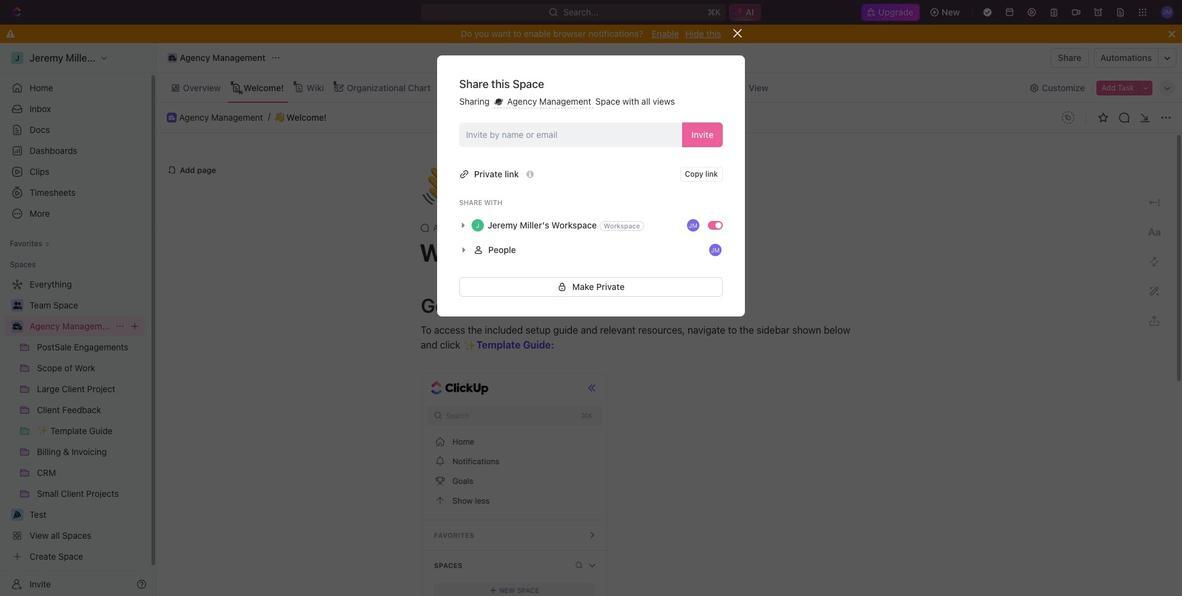 Task type: locate. For each thing, give the bounding box(es) containing it.
business time image inside tree
[[13, 323, 22, 330]]

tree
[[5, 275, 145, 567]]

0 horizontal spatial business time image
[[13, 323, 22, 330]]

1 vertical spatial business time image
[[13, 323, 22, 330]]

business time image
[[169, 55, 176, 61], [13, 323, 22, 330]]

Invite by name or email text field
[[466, 125, 677, 144]]

business time image
[[169, 115, 175, 120]]

0 vertical spatial business time image
[[169, 55, 176, 61]]



Task type: describe. For each thing, give the bounding box(es) containing it.
sidebar navigation
[[0, 43, 157, 596]]

1 horizontal spatial business time image
[[169, 55, 176, 61]]

tree inside sidebar navigation
[[5, 275, 145, 567]]



Task type: vqa. For each thing, say whether or not it's contained in the screenshot.
the Create one button
no



